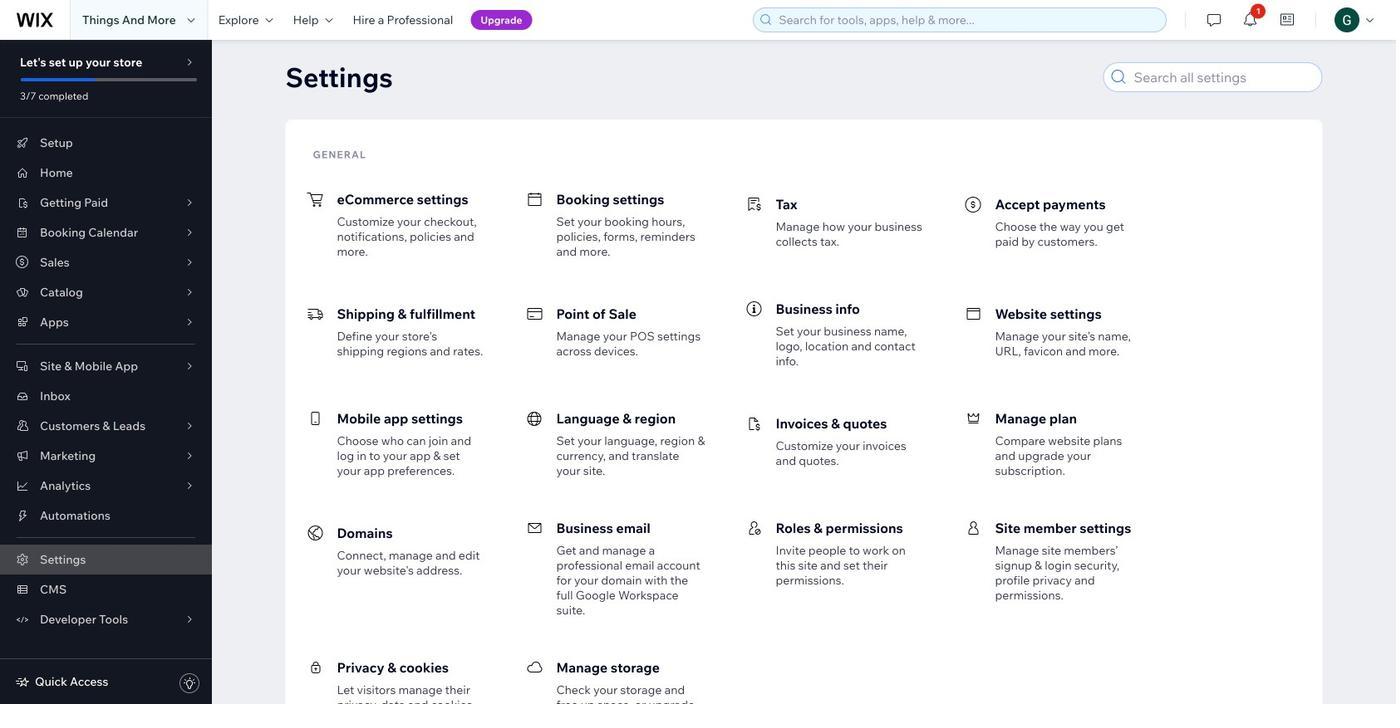 Task type: vqa. For each thing, say whether or not it's contained in the screenshot.
The Search All Settings "field"
yes



Task type: locate. For each thing, give the bounding box(es) containing it.
general-section element
[[301, 165, 1308, 705]]



Task type: describe. For each thing, give the bounding box(es) containing it.
sidebar element
[[0, 40, 212, 705]]

Search for tools, apps, help & more... field
[[774, 8, 1162, 32]]

Search all settings field
[[1129, 63, 1317, 91]]



